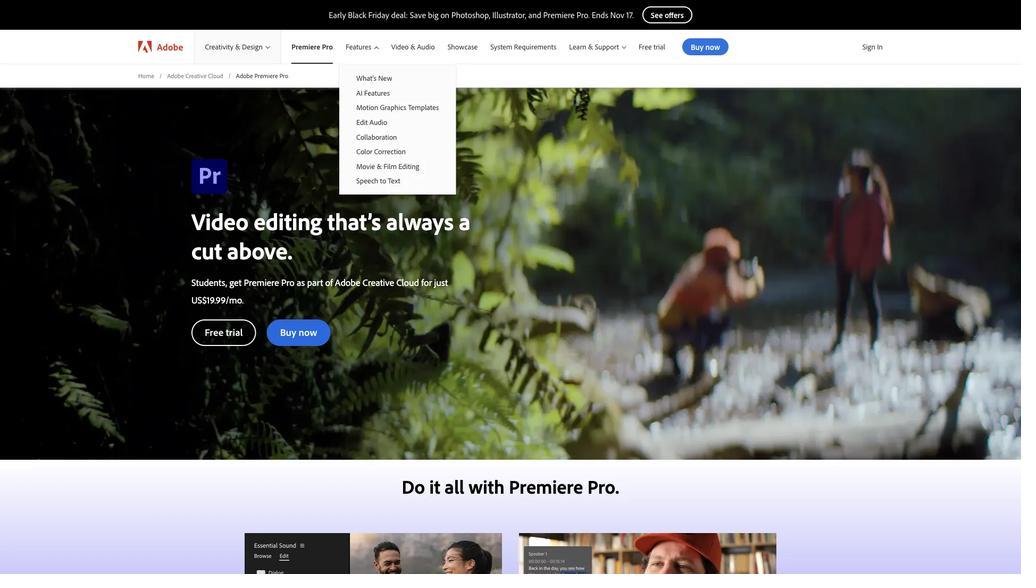 Task type: locate. For each thing, give the bounding box(es) containing it.
on
[[441, 10, 450, 20]]

0 vertical spatial audio
[[417, 42, 435, 51]]

0 vertical spatial pro
[[322, 42, 333, 51]]

pro.
[[577, 10, 590, 20], [588, 475, 619, 499]]

&
[[235, 42, 240, 51], [410, 42, 416, 51], [588, 42, 593, 51], [377, 161, 382, 171]]

trial down us$19.99/mo.
[[226, 326, 243, 339]]

1 vertical spatial free trial
[[205, 326, 243, 339]]

always
[[386, 207, 454, 236]]

students,
[[192, 277, 227, 288]]

& left film
[[377, 161, 382, 171]]

trial right support
[[654, 42, 665, 51]]

cloud down creativity
[[208, 72, 223, 80]]

0 vertical spatial cloud
[[208, 72, 223, 80]]

creative left for on the left of the page
[[363, 277, 394, 288]]

premiere inside students, get premiere pro as part of adobe creative cloud for just us$19.99/mo.
[[244, 277, 279, 288]]

film
[[384, 161, 397, 171]]

us$19.99/mo.
[[192, 294, 244, 306]]

system requirements
[[491, 42, 557, 51]]

0 horizontal spatial cloud
[[208, 72, 223, 80]]

adobe
[[157, 41, 183, 53], [167, 72, 184, 80], [236, 72, 253, 80], [335, 277, 360, 288]]

cloud left for on the left of the page
[[397, 277, 419, 288]]

adobe inside students, get premiere pro as part of adobe creative cloud for just us$19.99/mo.
[[335, 277, 360, 288]]

1 horizontal spatial creative
[[363, 277, 394, 288]]

ai
[[356, 88, 363, 97]]

free right support
[[639, 42, 652, 51]]

ends
[[592, 10, 609, 20]]

1 horizontal spatial free
[[639, 42, 652, 51]]

that's
[[328, 207, 381, 236]]

0 horizontal spatial trial
[[226, 326, 243, 339]]

0 horizontal spatial free trial
[[205, 326, 243, 339]]

video & audio link
[[385, 30, 441, 64]]

cloud inside students, get premiere pro as part of adobe creative cloud for just us$19.99/mo.
[[397, 277, 419, 288]]

& right learn
[[588, 42, 593, 51]]

motion graphics templates link
[[339, 100, 456, 115]]

home
[[138, 72, 154, 80]]

1 vertical spatial pro
[[280, 72, 288, 80]]

1 horizontal spatial audio
[[417, 42, 435, 51]]

free trial
[[639, 42, 665, 51], [205, 326, 243, 339]]

0 horizontal spatial audio
[[370, 117, 387, 127]]

adobe up adobe creative cloud
[[157, 41, 183, 53]]

features down what's new
[[364, 88, 390, 97]]

nov
[[611, 10, 625, 20]]

& down save
[[410, 42, 416, 51]]

get
[[229, 277, 242, 288]]

cut
[[192, 236, 222, 265]]

showcase
[[448, 42, 478, 51]]

free trial link down 17.
[[633, 30, 672, 64]]

home link
[[138, 71, 154, 80]]

0 vertical spatial creative
[[186, 72, 207, 80]]

0 vertical spatial features
[[346, 42, 371, 51]]

learn & support
[[569, 42, 619, 51]]

1 horizontal spatial video
[[391, 42, 409, 51]]

do it all with premiere pro.
[[402, 475, 619, 499]]

1 vertical spatial pro.
[[588, 475, 619, 499]]

adobe premiere pro
[[236, 72, 288, 80]]

pro
[[322, 42, 333, 51], [280, 72, 288, 80], [281, 277, 295, 288]]

video editing that's always a cut above.
[[192, 207, 471, 265]]

2 vertical spatial pro
[[281, 277, 295, 288]]

editing
[[254, 207, 322, 236]]

1 vertical spatial video
[[192, 207, 249, 236]]

speech to text link
[[339, 174, 456, 188]]

& inside movie & film editing 'link'
[[377, 161, 382, 171]]

1 vertical spatial cloud
[[397, 277, 419, 288]]

audio
[[417, 42, 435, 51], [370, 117, 387, 127]]

adobe right home
[[167, 72, 184, 80]]

features down the "black"
[[346, 42, 371, 51]]

audio up collaboration
[[370, 117, 387, 127]]

big
[[428, 10, 439, 20]]

premiere pro
[[292, 42, 333, 51]]

trial
[[654, 42, 665, 51], [226, 326, 243, 339]]

video
[[391, 42, 409, 51], [192, 207, 249, 236]]

0 vertical spatial video
[[391, 42, 409, 51]]

what's new link
[[339, 71, 456, 85]]

just
[[434, 277, 448, 288]]

editing
[[399, 161, 419, 171]]

now
[[299, 326, 317, 339]]

motion graphics templates
[[356, 103, 439, 112]]

features inside dropdown button
[[346, 42, 371, 51]]

adobe link
[[128, 30, 194, 64]]

pro down early
[[322, 42, 333, 51]]

correction
[[374, 147, 406, 156]]

& inside learn & support dropdown button
[[588, 42, 593, 51]]

creative down creativity
[[186, 72, 207, 80]]

collaboration link
[[339, 129, 456, 144]]

text
[[388, 176, 400, 185]]

& for video
[[410, 42, 416, 51]]

pro down premiere pro link
[[280, 72, 288, 80]]

group
[[339, 64, 456, 195]]

illustrator,
[[492, 10, 526, 20]]

0 vertical spatial trial
[[654, 42, 665, 51]]

1 horizontal spatial free trial
[[639, 42, 665, 51]]

audio down big
[[417, 42, 435, 51]]

& left design
[[235, 42, 240, 51]]

pro left as
[[281, 277, 295, 288]]

& inside video & audio link
[[410, 42, 416, 51]]

& inside creativity & design popup button
[[235, 42, 240, 51]]

early
[[329, 10, 346, 20]]

0 horizontal spatial free
[[205, 326, 224, 339]]

0 vertical spatial free trial
[[639, 42, 665, 51]]

0 horizontal spatial creative
[[186, 72, 207, 80]]

0 vertical spatial pro.
[[577, 10, 590, 20]]

to
[[380, 176, 386, 185]]

1 horizontal spatial free trial link
[[633, 30, 672, 64]]

0 horizontal spatial video
[[192, 207, 249, 236]]

1 vertical spatial creative
[[363, 277, 394, 288]]

learn & support button
[[563, 30, 633, 64]]

features
[[346, 42, 371, 51], [364, 88, 390, 97]]

sign
[[863, 42, 876, 51]]

video inside video editing that's always a cut above.
[[192, 207, 249, 236]]

save
[[410, 10, 426, 20]]

speech
[[356, 176, 378, 185]]

premiere
[[543, 10, 575, 20], [292, 42, 320, 51], [255, 72, 278, 80], [244, 277, 279, 288], [509, 475, 583, 499]]

free trial link down us$19.99/mo.
[[192, 320, 256, 346]]

adobe inside "adobe creative cloud" 'link'
[[167, 72, 184, 80]]

free trial down us$19.99/mo.
[[205, 326, 243, 339]]

1 vertical spatial trial
[[226, 326, 243, 339]]

free trial link
[[633, 30, 672, 64], [192, 320, 256, 346]]

17.
[[627, 10, 634, 20]]

cloud
[[208, 72, 223, 80], [397, 277, 419, 288]]

1 vertical spatial free
[[205, 326, 224, 339]]

1 horizontal spatial cloud
[[397, 277, 419, 288]]

movie
[[356, 161, 375, 171]]

color
[[356, 147, 373, 156]]

free down us$19.99/mo.
[[205, 326, 224, 339]]

free trial right support
[[639, 42, 665, 51]]

& for creativity
[[235, 42, 240, 51]]

showcase link
[[441, 30, 484, 64]]

& for learn
[[588, 42, 593, 51]]

0 horizontal spatial free trial link
[[192, 320, 256, 346]]

adobe down creativity & design popup button at the top left of page
[[236, 72, 253, 80]]

adobe right of
[[335, 277, 360, 288]]

adobe inside adobe link
[[157, 41, 183, 53]]

templates
[[408, 103, 439, 112]]

0 vertical spatial free trial link
[[633, 30, 672, 64]]



Task type: describe. For each thing, give the bounding box(es) containing it.
students, get premiere pro as part of adobe creative cloud for just us$19.99/mo.
[[192, 277, 448, 306]]

requirements
[[514, 42, 557, 51]]

what's new
[[356, 73, 392, 83]]

edit
[[356, 117, 368, 127]]

buy
[[280, 326, 296, 339]]

ai features link
[[339, 85, 456, 100]]

video for video editing that's always a cut above.
[[192, 207, 249, 236]]

1 horizontal spatial trial
[[654, 42, 665, 51]]

all
[[445, 475, 464, 499]]

support
[[595, 42, 619, 51]]

video & audio
[[391, 42, 435, 51]]

adobe for adobe creative cloud
[[167, 72, 184, 80]]

design
[[242, 42, 263, 51]]

creative inside students, get premiere pro as part of adobe creative cloud for just us$19.99/mo.
[[363, 277, 394, 288]]

creativity & design button
[[194, 30, 280, 64]]

system requirements link
[[484, 30, 563, 64]]

sign in button
[[861, 38, 885, 56]]

cloud inside "adobe creative cloud" 'link'
[[208, 72, 223, 80]]

creativity
[[205, 42, 234, 51]]

creative inside 'link'
[[186, 72, 207, 80]]

do
[[402, 475, 425, 499]]

early black friday deal: save big on photoshop, illustrator, and premiere pro. ends nov 17.
[[329, 10, 634, 20]]

part
[[307, 277, 323, 288]]

of
[[325, 277, 333, 288]]

buy now link
[[267, 320, 331, 346]]

features button
[[339, 30, 385, 64]]

& for movie
[[377, 161, 382, 171]]

movie & film editing
[[356, 161, 419, 171]]

color correction
[[356, 147, 406, 156]]

friday
[[368, 10, 389, 20]]

creativity & design
[[205, 42, 263, 51]]

system
[[491, 42, 513, 51]]

above.
[[227, 236, 293, 265]]

as
[[297, 277, 305, 288]]

a
[[459, 207, 471, 236]]

with
[[469, 475, 505, 499]]

it
[[429, 475, 440, 499]]

in
[[877, 42, 883, 51]]

for
[[421, 277, 432, 288]]

motion
[[356, 103, 378, 112]]

ai features
[[356, 88, 390, 97]]

color correction link
[[339, 144, 456, 159]]

pro inside students, get premiere pro as part of adobe creative cloud for just us$19.99/mo.
[[281, 277, 295, 288]]

speech to text
[[356, 176, 400, 185]]

1 vertical spatial audio
[[370, 117, 387, 127]]

video for video & audio
[[391, 42, 409, 51]]

1 vertical spatial free trial link
[[192, 320, 256, 346]]

edit audio link
[[339, 115, 456, 129]]

1 vertical spatial features
[[364, 88, 390, 97]]

adobe for adobe
[[157, 41, 183, 53]]

premiere pro link
[[281, 30, 339, 64]]

photoshop,
[[452, 10, 490, 20]]

buy now
[[280, 326, 317, 339]]

collaboration
[[356, 132, 397, 141]]

deal:
[[391, 10, 408, 20]]

adobe creative cloud link
[[167, 71, 223, 80]]

black
[[348, 10, 366, 20]]

and
[[528, 10, 542, 20]]

graphics
[[380, 103, 406, 112]]

sign in
[[863, 42, 883, 51]]

group containing what's new
[[339, 64, 456, 195]]

learn
[[569, 42, 586, 51]]

edit audio
[[356, 117, 387, 127]]

adobe for adobe premiere pro
[[236, 72, 253, 80]]

adobe creative cloud
[[167, 72, 223, 80]]

new
[[378, 73, 392, 83]]

0 vertical spatial free
[[639, 42, 652, 51]]

movie & film editing link
[[339, 159, 456, 174]]

what's
[[356, 73, 377, 83]]



Task type: vqa. For each thing, say whether or not it's contained in the screenshot.
Adobe circled checkmark bullet point image
no



